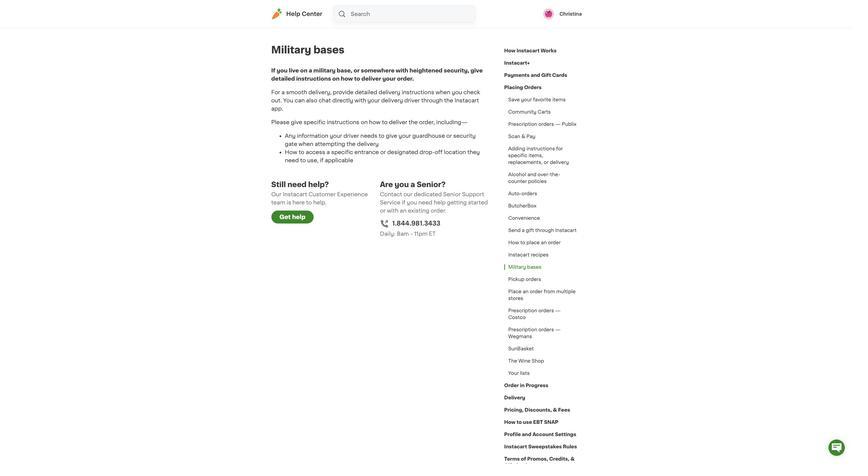 Task type: describe. For each thing, give the bounding box(es) containing it.
fees
[[558, 408, 570, 413]]

items
[[552, 97, 566, 102]]

profile and account settings
[[504, 433, 576, 437]]

base,
[[337, 68, 352, 73]]

and for account
[[522, 433, 531, 437]]

et
[[429, 231, 436, 237]]

payments and gift cards
[[504, 73, 567, 78]]

help center link
[[271, 9, 322, 19]]

save
[[508, 97, 520, 102]]

give inside if you live on a military base, or somewhere with heightened security, give detailed instructions on how to deliver your order.
[[471, 68, 483, 73]]

live
[[289, 68, 299, 73]]

pickup
[[508, 277, 525, 282]]

or inside if you live on a military base, or somewhere with heightened security, give detailed instructions on how to deliver your order.
[[354, 68, 360, 73]]

orders for auto-orders
[[522, 191, 537, 196]]

to inside if you live on a military base, or somewhere with heightened security, give detailed instructions on how to deliver your order.
[[354, 76, 360, 81]]

also
[[306, 98, 317, 103]]

costco
[[508, 315, 526, 320]]

prescription for prescription orders — publix
[[508, 122, 537, 127]]

order
[[504, 383, 519, 388]]

they
[[467, 150, 480, 155]]

progress
[[526, 383, 548, 388]]

how for how instacart works
[[504, 48, 516, 53]]

an inside place an order from multiple stores
[[523, 289, 529, 294]]

1 horizontal spatial bases
[[527, 265, 542, 270]]

promos,
[[527, 457, 548, 462]]

please give specific instructions on how to deliver the order, including—
[[271, 120, 468, 125]]

ebt
[[533, 420, 543, 425]]

prescription for prescription orders — costco
[[508, 309, 537, 313]]

wegmans
[[508, 334, 532, 339]]

instacart inside for a smooth delivery, provide detailed delivery instructions when you check out. you can also chat directly with your delivery driver through the instacart app.
[[455, 98, 479, 103]]

order. for on
[[397, 76, 414, 81]]

getting
[[447, 200, 467, 205]]

instacart up military bases link
[[508, 253, 530, 257]]

over-
[[538, 172, 550, 177]]

convenience
[[508, 216, 540, 221]]

when inside "any information your driver needs to give your guardhouse or security gate when attempting the delivery how to access a specific entrance or designated drop-off location they need to use, if applicable"
[[299, 141, 313, 147]]

8am
[[397, 231, 409, 237]]

any
[[285, 133, 296, 139]]

help center
[[286, 11, 322, 17]]

christina
[[560, 12, 582, 16]]

the inside for a smooth delivery, provide detailed delivery instructions when you check out. you can also chat directly with your delivery driver through the instacart app.
[[444, 98, 453, 103]]

applicable
[[325, 158, 353, 163]]

delivery link
[[504, 392, 525, 404]]

& inside the scan & pay link
[[521, 134, 525, 139]]

alcohol and over-the- counter policies
[[508, 172, 560, 184]]

instacart up 'how to place an order' link in the right bottom of the page
[[555, 228, 577, 233]]

instacart+
[[504, 61, 530, 65]]

wine
[[518, 359, 530, 364]]

instructions down directly at the left
[[327, 120, 359, 125]]

team
[[271, 200, 285, 205]]

items,
[[529, 153, 543, 158]]

multiple
[[556, 289, 576, 294]]

app.
[[271, 106, 283, 111]]

or inside are you a senior? contact our dedicated senior support service if you need help getting started or with an existing order.
[[380, 208, 386, 214]]

daily:
[[380, 231, 395, 237]]

security,
[[444, 68, 469, 73]]

place an order from multiple stores link
[[504, 286, 582, 305]]

gift inside terms of promos, credits, & gift cards
[[504, 464, 514, 465]]

from
[[544, 289, 555, 294]]

placing orders
[[504, 85, 542, 90]]

terms of promos, credits, & gift cards
[[504, 457, 575, 465]]

1 horizontal spatial through
[[535, 228, 554, 233]]

order. for senior?
[[431, 208, 446, 214]]

butcherbox
[[508, 204, 536, 208]]

customer
[[309, 192, 336, 197]]

directly
[[332, 98, 353, 103]]

0 horizontal spatial on
[[300, 68, 307, 73]]

account
[[533, 433, 554, 437]]

specific inside "any information your driver needs to give your guardhouse or security gate when attempting the delivery how to access a specific entrance or designated drop-off location they need to use, if applicable"
[[331, 150, 353, 155]]

0 vertical spatial bases
[[314, 45, 345, 55]]

military
[[313, 68, 336, 73]]

driver inside for a smooth delivery, provide detailed delivery instructions when you check out. you can also chat directly with your delivery driver through the instacart app.
[[404, 98, 420, 103]]

profile and account settings link
[[504, 429, 576, 441]]

terms of promos, credits, & gift cards link
[[504, 453, 582, 465]]

if inside are you a senior? contact our dedicated senior support service if you need help getting started or with an existing order.
[[402, 200, 405, 205]]

cards inside terms of promos, credits, & gift cards
[[515, 464, 530, 465]]

favorite
[[533, 97, 551, 102]]

how inside "any information your driver needs to give your guardhouse or security gate when attempting the delivery how to access a specific entrance or designated drop-off location they need to use, if applicable"
[[285, 150, 297, 155]]

instacart recipes
[[508, 253, 549, 257]]

scan
[[508, 134, 520, 139]]

your inside "link"
[[521, 97, 532, 102]]

order,
[[419, 120, 435, 125]]

use,
[[307, 158, 319, 163]]

you inside if you live on a military base, or somewhere with heightened security, give detailed instructions on how to deliver your order.
[[277, 68, 288, 73]]

0 vertical spatial order
[[548, 240, 561, 245]]

community carts
[[508, 110, 551, 114]]

to inside still need help? our instacart customer experience team is here to help.
[[306, 200, 312, 205]]

help inside button
[[292, 215, 305, 220]]

stores
[[508, 296, 523, 301]]

gift
[[526, 228, 534, 233]]

delivery
[[504, 396, 525, 401]]

an inside are you a senior? contact our dedicated senior support service if you need help getting started or with an existing order.
[[400, 208, 407, 214]]

how for how to place an order
[[508, 240, 519, 245]]

1.844.981.3433 link
[[392, 219, 440, 228]]

0 vertical spatial cards
[[552, 73, 567, 78]]

policies
[[528, 179, 547, 184]]

instructions inside for a smooth delivery, provide detailed delivery instructions when you check out. you can also chat directly with your delivery driver through the instacart app.
[[402, 90, 434, 95]]

pricing, discounts, & fees
[[504, 408, 570, 413]]

how for how to use ebt snap
[[504, 420, 516, 425]]

are you a senior? contact our dedicated senior support service if you need help getting started or with an existing order.
[[380, 181, 488, 214]]

how to place an order
[[508, 240, 561, 245]]

need inside are you a senior? contact our dedicated senior support service if you need help getting started or with an existing order.
[[418, 200, 432, 205]]

or right entrance
[[380, 150, 386, 155]]

a inside if you live on a military base, or somewhere with heightened security, give detailed instructions on how to deliver your order.
[[309, 68, 312, 73]]

the wine shop
[[508, 359, 544, 364]]

placing
[[504, 85, 523, 90]]

specific inside adding instructions for specific items, replacements, or delivery
[[508, 153, 527, 158]]

driver inside "any information your driver needs to give your guardhouse or security gate when attempting the delivery how to access a specific entrance or designated drop-off location they need to use, if applicable"
[[344, 133, 359, 139]]

our
[[271, 192, 281, 197]]

delivery inside adding instructions for specific items, replacements, or delivery
[[550, 160, 569, 165]]

with inside if you live on a military base, or somewhere with heightened security, give detailed instructions on how to deliver your order.
[[396, 68, 408, 73]]

1 horizontal spatial military
[[508, 265, 526, 270]]

your
[[508, 371, 519, 376]]

0 vertical spatial military
[[271, 45, 311, 55]]

profile
[[504, 433, 521, 437]]

still
[[271, 181, 286, 188]]

your inside for a smooth delivery, provide detailed delivery instructions when you check out. you can also chat directly with your delivery driver through the instacart app.
[[367, 98, 380, 103]]

daily: 8am - 11pm et
[[380, 231, 436, 237]]

need inside "any information your driver needs to give your guardhouse or security gate when attempting the delivery how to access a specific entrance or designated drop-off location they need to use, if applicable"
[[285, 158, 299, 163]]

2 vertical spatial on
[[361, 120, 368, 125]]

a left gift
[[522, 228, 525, 233]]

and for gift
[[531, 73, 540, 78]]

place
[[527, 240, 540, 245]]

your up the attempting
[[330, 133, 342, 139]]

how inside if you live on a military base, or somewhere with heightened security, give detailed instructions on how to deliver your order.
[[341, 76, 353, 81]]

gate
[[285, 141, 297, 147]]

how instacart works
[[504, 48, 557, 53]]

1.844.981.3433
[[392, 221, 440, 227]]

is
[[287, 200, 291, 205]]

1 horizontal spatial gift
[[541, 73, 551, 78]]

of
[[521, 457, 526, 462]]

orders for prescription orders — wegmans
[[539, 328, 554, 332]]

detailed inside for a smooth delivery, provide detailed delivery instructions when you check out. you can also chat directly with your delivery driver through the instacart app.
[[355, 90, 377, 95]]

with for delivery,
[[355, 98, 366, 103]]

send a gift through instacart link
[[504, 224, 581, 237]]



Task type: vqa. For each thing, say whether or not it's contained in the screenshot.
'Sports Gear Accessories' LINK
no



Task type: locate. For each thing, give the bounding box(es) containing it.
instructions down heightened
[[402, 90, 434, 95]]

military bases
[[271, 45, 345, 55], [508, 265, 542, 270]]

your lists
[[508, 371, 530, 376]]

designated
[[387, 150, 418, 155]]

0 horizontal spatial order.
[[397, 76, 414, 81]]

Search search field
[[350, 6, 475, 22]]

with for senior?
[[387, 208, 398, 214]]

0 horizontal spatial deliver
[[361, 76, 381, 81]]

2 — from the top
[[555, 309, 561, 313]]

1 vertical spatial prescription
[[508, 309, 537, 313]]

senior?
[[417, 181, 446, 188]]

1 vertical spatial help
[[292, 215, 305, 220]]

on up needs
[[361, 120, 368, 125]]

orders for pickup orders
[[526, 277, 541, 282]]

2 vertical spatial and
[[522, 433, 531, 437]]

drop-
[[420, 150, 435, 155]]

military up live
[[271, 45, 311, 55]]

0 vertical spatial through
[[421, 98, 443, 103]]

instructions down military
[[296, 76, 331, 81]]

2 horizontal spatial an
[[541, 240, 547, 245]]

bases down recipes
[[527, 265, 542, 270]]

contact
[[380, 192, 402, 197]]

orders for prescription orders — costco
[[539, 309, 554, 313]]

2 vertical spatial need
[[418, 200, 432, 205]]

how to use ebt snap link
[[504, 417, 559, 429]]

1 horizontal spatial deliver
[[389, 120, 407, 125]]

1 prescription from the top
[[508, 122, 537, 127]]

and up policies
[[527, 172, 536, 177]]

1 — from the top
[[555, 122, 561, 127]]

0 vertical spatial when
[[436, 90, 450, 95]]

get help button
[[271, 211, 314, 224]]

gift up orders
[[541, 73, 551, 78]]

a inside are you a senior? contact our dedicated senior support service if you need help getting started or with an existing order.
[[411, 181, 415, 188]]

prescription inside the prescription orders — wegmans
[[508, 328, 537, 332]]

order inside place an order from multiple stores
[[530, 289, 543, 294]]

1 vertical spatial through
[[535, 228, 554, 233]]

pricing,
[[504, 408, 524, 413]]

your inside if you live on a military base, or somewhere with heightened security, give detailed instructions on how to deliver your order.
[[382, 76, 396, 81]]

3 — from the top
[[555, 328, 561, 332]]

instacart up here
[[283, 192, 307, 197]]

how instacart works link
[[504, 45, 557, 57]]

1 horizontal spatial the
[[409, 120, 418, 125]]

a inside for a smooth delivery, provide detailed delivery instructions when you check out. you can also chat directly with your delivery driver through the instacart app.
[[282, 90, 285, 95]]

orders inside the prescription orders — wegmans
[[539, 328, 554, 332]]

how to use ebt snap
[[504, 420, 559, 425]]

or down the service
[[380, 208, 386, 214]]

0 horizontal spatial cards
[[515, 464, 530, 465]]

1 vertical spatial military bases
[[508, 265, 542, 270]]

1 vertical spatial order.
[[431, 208, 446, 214]]

carts
[[538, 110, 551, 114]]

0 vertical spatial &
[[521, 134, 525, 139]]

orders inside prescription orders — costco
[[539, 309, 554, 313]]

0 horizontal spatial when
[[299, 141, 313, 147]]

through right gift
[[535, 228, 554, 233]]

0 horizontal spatial order
[[530, 289, 543, 294]]

deliver inside if you live on a military base, or somewhere with heightened security, give detailed instructions on how to deliver your order.
[[361, 76, 381, 81]]

how up profile
[[504, 420, 516, 425]]

0 horizontal spatial gift
[[504, 464, 514, 465]]

give
[[471, 68, 483, 73], [291, 120, 302, 125], [386, 133, 397, 139]]

you down 'our'
[[407, 200, 417, 205]]

1 vertical spatial order
[[530, 289, 543, 294]]

you right if
[[277, 68, 288, 73]]

a inside "any information your driver needs to give your guardhouse or security gate when attempting the delivery how to access a specific entrance or designated drop-off location they need to use, if applicable"
[[327, 150, 330, 155]]

deliver left order,
[[389, 120, 407, 125]]

lists
[[520, 371, 530, 376]]

0 horizontal spatial help
[[292, 215, 305, 220]]

military
[[271, 45, 311, 55], [508, 265, 526, 270]]

user avatar image
[[543, 9, 554, 19]]

prescription orders — costco link
[[504, 305, 582, 324]]

1 vertical spatial —
[[555, 309, 561, 313]]

& inside terms of promos, credits, & gift cards
[[571, 457, 575, 462]]

christina link
[[543, 9, 582, 19]]

when down security,
[[436, 90, 450, 95]]

here
[[293, 200, 305, 205]]

instacart down check
[[455, 98, 479, 103]]

need down dedicated
[[418, 200, 432, 205]]

place
[[508, 289, 522, 294]]

— inside prescription orders — costco
[[555, 309, 561, 313]]

0 horizontal spatial the
[[347, 141, 356, 147]]

help down dedicated
[[434, 200, 446, 205]]

orders
[[539, 122, 554, 127], [522, 191, 537, 196], [526, 277, 541, 282], [539, 309, 554, 313], [539, 328, 554, 332]]

1 horizontal spatial military bases
[[508, 265, 542, 270]]

pickup orders
[[508, 277, 541, 282]]

if
[[271, 68, 275, 73]]

butcherbox link
[[504, 200, 541, 212]]

to
[[354, 76, 360, 81], [382, 120, 388, 125], [379, 133, 384, 139], [299, 150, 304, 155], [300, 158, 306, 163], [306, 200, 312, 205], [520, 240, 525, 245], [517, 420, 522, 425]]

1 horizontal spatial an
[[523, 289, 529, 294]]

0 vertical spatial the
[[444, 98, 453, 103]]

0 vertical spatial if
[[320, 158, 323, 163]]

orders down 'carts'
[[539, 122, 554, 127]]

sweepstakes
[[528, 445, 562, 450]]

0 vertical spatial on
[[300, 68, 307, 73]]

1 vertical spatial gift
[[504, 464, 514, 465]]

1 vertical spatial with
[[355, 98, 366, 103]]

2 horizontal spatial the
[[444, 98, 453, 103]]

the up entrance
[[347, 141, 356, 147]]

0 vertical spatial driver
[[404, 98, 420, 103]]

instacart inside still need help? our instacart customer experience team is here to help.
[[283, 192, 307, 197]]

specific up information
[[304, 120, 326, 125]]

orders for prescription orders — publix
[[539, 122, 554, 127]]

give right security,
[[471, 68, 483, 73]]

an
[[400, 208, 407, 214], [541, 240, 547, 245], [523, 289, 529, 294]]

0 horizontal spatial military bases
[[271, 45, 345, 55]]

prescription up wegmans
[[508, 328, 537, 332]]

or inside adding instructions for specific items, replacements, or delivery
[[544, 160, 549, 165]]

3 prescription from the top
[[508, 328, 537, 332]]

delivery,
[[308, 90, 332, 95]]

please
[[271, 120, 290, 125]]

with down the service
[[387, 208, 398, 214]]

cards
[[552, 73, 567, 78], [515, 464, 530, 465]]

1 vertical spatial need
[[288, 181, 307, 188]]

information
[[297, 133, 328, 139]]

0 vertical spatial gift
[[541, 73, 551, 78]]

military bases up pickup orders link
[[508, 265, 542, 270]]

or right "base,"
[[354, 68, 360, 73]]

sunbasket link
[[504, 343, 538, 355]]

payments
[[504, 73, 530, 78]]

cards down of
[[515, 464, 530, 465]]

order. down heightened
[[397, 76, 414, 81]]

military bases up live
[[271, 45, 345, 55]]

instructions up items,
[[527, 146, 555, 151]]

an down the service
[[400, 208, 407, 214]]

place an order from multiple stores
[[508, 289, 576, 301]]

2 horizontal spatial &
[[571, 457, 575, 462]]

your right save
[[521, 97, 532, 102]]

& down rules
[[571, 457, 575, 462]]

2 vertical spatial prescription
[[508, 328, 537, 332]]

0 horizontal spatial an
[[400, 208, 407, 214]]

instacart sweepstakes rules
[[504, 445, 577, 450]]

our
[[404, 192, 413, 197]]

a right for
[[282, 90, 285, 95]]

help inside are you a senior? contact our dedicated senior support service if you need help getting started or with an existing order.
[[434, 200, 446, 205]]

0 vertical spatial an
[[400, 208, 407, 214]]

when inside for a smooth delivery, provide detailed delivery instructions when you check out. you can also chat directly with your delivery driver through the instacart app.
[[436, 90, 450, 95]]

with right directly at the left
[[355, 98, 366, 103]]

how to place an order link
[[504, 237, 565, 249]]

detailed down if
[[271, 76, 295, 81]]

1 vertical spatial when
[[299, 141, 313, 147]]

publix
[[562, 122, 577, 127]]

0 vertical spatial prescription
[[508, 122, 537, 127]]

orders down place an order from multiple stores link at bottom right
[[539, 309, 554, 313]]

1 vertical spatial cards
[[515, 464, 530, 465]]

— inside the prescription orders — wegmans
[[555, 328, 561, 332]]

through up order,
[[421, 98, 443, 103]]

1 vertical spatial detailed
[[355, 90, 377, 95]]

detailed down if you live on a military base, or somewhere with heightened security, give detailed instructions on how to deliver your order.
[[355, 90, 377, 95]]

orders down prescription orders — costco link
[[539, 328, 554, 332]]

0 vertical spatial need
[[285, 158, 299, 163]]

community carts link
[[504, 106, 555, 118]]

orders down military bases link
[[526, 277, 541, 282]]

1 horizontal spatial cards
[[552, 73, 567, 78]]

instacart down profile
[[504, 445, 527, 450]]

1 vertical spatial driver
[[344, 133, 359, 139]]

0 vertical spatial how
[[341, 76, 353, 81]]

through inside for a smooth delivery, provide detailed delivery instructions when you check out. you can also chat directly with your delivery driver through the instacart app.
[[421, 98, 443, 103]]

location
[[444, 150, 466, 155]]

and inside alcohol and over-the- counter policies
[[527, 172, 536, 177]]

or up over- at right top
[[544, 160, 549, 165]]

driver
[[404, 98, 420, 103], [344, 133, 359, 139]]

the up the including—
[[444, 98, 453, 103]]

adding instructions for specific items, replacements, or delivery link
[[504, 143, 582, 169]]

1 horizontal spatial help
[[434, 200, 446, 205]]

— for prescription orders — costco
[[555, 309, 561, 313]]

2 vertical spatial give
[[386, 133, 397, 139]]

0 vertical spatial give
[[471, 68, 483, 73]]

instructions inside if you live on a military base, or somewhere with heightened security, give detailed instructions on how to deliver your order.
[[296, 76, 331, 81]]

help.
[[313, 200, 327, 205]]

instructions inside adding instructions for specific items, replacements, or delivery
[[527, 146, 555, 151]]

give up designated
[[386, 133, 397, 139]]

service
[[380, 200, 400, 205]]

how up 'instacart+'
[[504, 48, 516, 53]]

0 horizontal spatial bases
[[314, 45, 345, 55]]

delivery
[[379, 90, 400, 95], [381, 98, 403, 103], [357, 141, 379, 147], [550, 160, 569, 165]]

1 vertical spatial the
[[409, 120, 418, 125]]

you up 'our'
[[395, 181, 409, 188]]

2 vertical spatial —
[[555, 328, 561, 332]]

1 horizontal spatial give
[[386, 133, 397, 139]]

delivery inside "any information your driver needs to give your guardhouse or security gate when attempting the delivery how to access a specific entrance or designated drop-off location they need to use, if applicable"
[[357, 141, 379, 147]]

convenience link
[[504, 212, 544, 224]]

bases up military
[[314, 45, 345, 55]]

alcohol and over-the- counter policies link
[[504, 169, 582, 188]]

prescription for prescription orders — wegmans
[[508, 328, 537, 332]]

bases
[[314, 45, 345, 55], [527, 265, 542, 270]]

0 horizontal spatial give
[[291, 120, 302, 125]]

1 horizontal spatial &
[[553, 408, 557, 413]]

0 horizontal spatial if
[[320, 158, 323, 163]]

0 vertical spatial help
[[434, 200, 446, 205]]

1 vertical spatial &
[[553, 408, 557, 413]]

give up the "any"
[[291, 120, 302, 125]]

— down multiple
[[555, 309, 561, 313]]

if down 'our'
[[402, 200, 405, 205]]

experience
[[337, 192, 368, 197]]

pay
[[527, 134, 535, 139]]

chat
[[319, 98, 331, 103]]

the left order,
[[409, 120, 418, 125]]

send
[[508, 228, 521, 233]]

prescription orders — wegmans
[[508, 328, 561, 339]]

1 horizontal spatial how
[[369, 120, 381, 125]]

1 vertical spatial give
[[291, 120, 302, 125]]

prescription up costco
[[508, 309, 537, 313]]

— left "publix"
[[555, 122, 561, 127]]

1 horizontal spatial detailed
[[355, 90, 377, 95]]

2 vertical spatial an
[[523, 289, 529, 294]]

and down use
[[522, 433, 531, 437]]

help right "get"
[[292, 215, 305, 220]]

0 vertical spatial deliver
[[361, 76, 381, 81]]

need up here
[[288, 181, 307, 188]]

0 vertical spatial detailed
[[271, 76, 295, 81]]

your lists link
[[504, 367, 534, 380]]

1 horizontal spatial when
[[436, 90, 450, 95]]

an right place
[[523, 289, 529, 294]]

driver up order,
[[404, 98, 420, 103]]

you inside for a smooth delivery, provide detailed delivery instructions when you check out. you can also chat directly with your delivery driver through the instacart app.
[[452, 90, 462, 95]]

deliver
[[361, 76, 381, 81], [389, 120, 407, 125]]

with inside for a smooth delivery, provide detailed delivery instructions when you check out. you can also chat directly with your delivery driver through the instacart app.
[[355, 98, 366, 103]]

2 horizontal spatial give
[[471, 68, 483, 73]]

specific down adding
[[508, 153, 527, 158]]

order. inside are you a senior? contact our dedicated senior support service if you need help getting started or with an existing order.
[[431, 208, 446, 214]]

existing
[[408, 208, 429, 214]]

orders up butcherbox
[[522, 191, 537, 196]]

the inside "any information your driver needs to give your guardhouse or security gate when attempting the delivery how to access a specific entrance or designated drop-off location they need to use, if applicable"
[[347, 141, 356, 147]]

order. down dedicated
[[431, 208, 446, 214]]

2 vertical spatial with
[[387, 208, 398, 214]]

1 vertical spatial how
[[369, 120, 381, 125]]

a left military
[[309, 68, 312, 73]]

deliver down somewhere
[[361, 76, 381, 81]]

your down somewhere
[[382, 76, 396, 81]]

sunbasket
[[508, 347, 534, 351]]

— for prescription orders — wegmans
[[555, 328, 561, 332]]

1 vertical spatial deliver
[[389, 120, 407, 125]]

military up pickup
[[508, 265, 526, 270]]

support
[[462, 192, 484, 197]]

help
[[434, 200, 446, 205], [292, 215, 305, 220]]

how up needs
[[369, 120, 381, 125]]

on right live
[[300, 68, 307, 73]]

0 horizontal spatial &
[[521, 134, 525, 139]]

2 horizontal spatial on
[[361, 120, 368, 125]]

— down prescription orders — costco link
[[555, 328, 561, 332]]

with inside are you a senior? contact our dedicated senior support service if you need help getting started or with an existing order.
[[387, 208, 398, 214]]

1 horizontal spatial order.
[[431, 208, 446, 214]]

how down "base,"
[[341, 76, 353, 81]]

prescription down community
[[508, 122, 537, 127]]

and for over-
[[527, 172, 536, 177]]

instacart image
[[271, 9, 282, 19]]

instacart+ link
[[504, 57, 530, 69]]

on down "base,"
[[332, 76, 340, 81]]

instacart recipes link
[[504, 249, 553, 261]]

an right place on the right bottom of the page
[[541, 240, 547, 245]]

on
[[300, 68, 307, 73], [332, 76, 340, 81], [361, 120, 368, 125]]

for
[[556, 146, 563, 151]]

your up designated
[[399, 133, 411, 139]]

can
[[295, 98, 305, 103]]

rules
[[563, 445, 577, 450]]

1 vertical spatial an
[[541, 240, 547, 245]]

2 horizontal spatial specific
[[508, 153, 527, 158]]

out.
[[271, 98, 282, 103]]

a up 'our'
[[411, 181, 415, 188]]

use
[[523, 420, 532, 425]]

instacart up 'instacart+'
[[517, 48, 540, 53]]

0 horizontal spatial driver
[[344, 133, 359, 139]]

0 horizontal spatial through
[[421, 98, 443, 103]]

order down send a gift through instacart
[[548, 240, 561, 245]]

provide
[[333, 90, 354, 95]]

1 vertical spatial bases
[[527, 265, 542, 270]]

0 horizontal spatial military
[[271, 45, 311, 55]]

2 vertical spatial &
[[571, 457, 575, 462]]

0 horizontal spatial detailed
[[271, 76, 295, 81]]

gift down terms
[[504, 464, 514, 465]]

&
[[521, 134, 525, 139], [553, 408, 557, 413], [571, 457, 575, 462]]

0 vertical spatial military bases
[[271, 45, 345, 55]]

or down the including—
[[446, 133, 452, 139]]

with left heightened
[[396, 68, 408, 73]]

specific up applicable at the top left of page
[[331, 150, 353, 155]]

guardhouse
[[412, 133, 445, 139]]

1 horizontal spatial specific
[[331, 150, 353, 155]]

0 vertical spatial with
[[396, 68, 408, 73]]

instacart
[[517, 48, 540, 53], [455, 98, 479, 103], [283, 192, 307, 197], [555, 228, 577, 233], [508, 253, 530, 257], [504, 445, 527, 450]]

1 horizontal spatial order
[[548, 240, 561, 245]]

through
[[421, 98, 443, 103], [535, 228, 554, 233]]

need
[[285, 158, 299, 163], [288, 181, 307, 188], [418, 200, 432, 205]]

give inside "any information your driver needs to give your guardhouse or security gate when attempting the delivery how to access a specific entrance or designated drop-off location they need to use, if applicable"
[[386, 133, 397, 139]]

-
[[410, 231, 413, 237]]

1 horizontal spatial if
[[402, 200, 405, 205]]

& inside pricing, discounts, & fees link
[[553, 408, 557, 413]]

1 vertical spatial if
[[402, 200, 405, 205]]

need down gate
[[285, 158, 299, 163]]

0 vertical spatial order.
[[397, 76, 414, 81]]

detailed inside if you live on a military base, or somewhere with heightened security, give detailed instructions on how to deliver your order.
[[271, 76, 295, 81]]

entrance
[[354, 150, 379, 155]]

cards up items
[[552, 73, 567, 78]]

your up the please give specific instructions on how to deliver the order, including—
[[367, 98, 380, 103]]

check
[[464, 90, 480, 95]]

instructions
[[296, 76, 331, 81], [402, 90, 434, 95], [327, 120, 359, 125], [527, 146, 555, 151]]

driver left needs
[[344, 133, 359, 139]]

if inside "any information your driver needs to give your guardhouse or security gate when attempting the delivery how to access a specific entrance or designated drop-off location they need to use, if applicable"
[[320, 158, 323, 163]]

order left from
[[530, 289, 543, 294]]

if right use,
[[320, 158, 323, 163]]

prescription orders — costco
[[508, 309, 561, 320]]

2 prescription from the top
[[508, 309, 537, 313]]

how down gate
[[285, 150, 297, 155]]

& left fees
[[553, 408, 557, 413]]

& left pay
[[521, 134, 525, 139]]

1 vertical spatial and
[[527, 172, 536, 177]]

how down send
[[508, 240, 519, 245]]

0 horizontal spatial specific
[[304, 120, 326, 125]]

need inside still need help? our instacart customer experience team is here to help.
[[288, 181, 307, 188]]

1 horizontal spatial on
[[332, 76, 340, 81]]

order. inside if you live on a military base, or somewhere with heightened security, give detailed instructions on how to deliver your order.
[[397, 76, 414, 81]]

you left check
[[452, 90, 462, 95]]

a down the attempting
[[327, 150, 330, 155]]

prescription inside prescription orders — costco
[[508, 309, 537, 313]]

payments and gift cards link
[[504, 69, 567, 81]]

send a gift through instacart
[[508, 228, 577, 233]]

— for prescription orders — publix
[[555, 122, 561, 127]]

and up orders
[[531, 73, 540, 78]]

1 horizontal spatial driver
[[404, 98, 420, 103]]

when down information
[[299, 141, 313, 147]]



